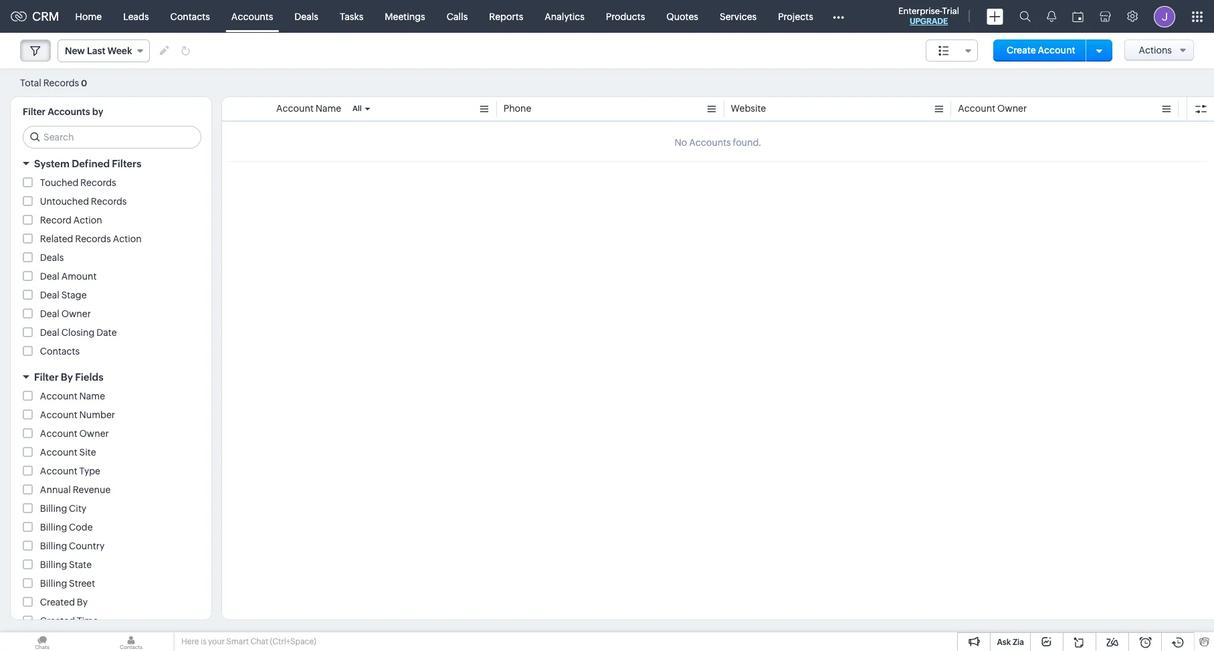 Task type: vqa. For each thing, say whether or not it's contained in the screenshot.
the Free
no



Task type: describe. For each thing, give the bounding box(es) containing it.
create account
[[1007, 45, 1076, 56]]

1 vertical spatial account owner
[[40, 428, 109, 439]]

created for created time
[[40, 616, 75, 626]]

annual
[[40, 484, 71, 495]]

1 horizontal spatial account owner
[[958, 103, 1027, 114]]

contacts image
[[89, 632, 173, 651]]

records for touched
[[80, 177, 116, 188]]

profile element
[[1146, 0, 1184, 32]]

account number
[[40, 410, 115, 420]]

last
[[87, 46, 105, 56]]

tasks
[[340, 11, 364, 22]]

record
[[40, 215, 71, 225]]

filter for filter accounts by
[[23, 106, 46, 117]]

create
[[1007, 45, 1036, 56]]

create menu image
[[987, 8, 1004, 24]]

New Last Week field
[[58, 39, 150, 62]]

total
[[20, 77, 41, 88]]

deal closing date
[[40, 327, 117, 338]]

related
[[40, 234, 73, 244]]

created by
[[40, 597, 88, 608]]

account site
[[40, 447, 96, 458]]

enterprise-trial upgrade
[[899, 6, 960, 26]]

services
[[720, 11, 757, 22]]

deal for deal owner
[[40, 308, 59, 319]]

billing for billing code
[[40, 522, 67, 533]]

accounts inside 'link'
[[231, 11, 273, 22]]

Other Modules field
[[824, 6, 853, 27]]

search image
[[1020, 11, 1031, 22]]

total records 0
[[20, 77, 87, 88]]

meetings
[[385, 11, 425, 22]]

ask
[[997, 638, 1011, 647]]

here
[[181, 637, 199, 646]]

defined
[[72, 158, 110, 169]]

crm
[[32, 9, 59, 23]]

billing street
[[40, 578, 95, 589]]

1 vertical spatial owner
[[61, 308, 91, 319]]

deal for deal closing date
[[40, 327, 59, 338]]

calls
[[447, 11, 468, 22]]

billing state
[[40, 559, 92, 570]]

products link
[[595, 0, 656, 32]]

site
[[79, 447, 96, 458]]

0 vertical spatial deals
[[295, 11, 318, 22]]

contacts link
[[160, 0, 221, 32]]

time
[[77, 616, 98, 626]]

untouched
[[40, 196, 89, 207]]

filter by fields button
[[11, 365, 211, 389]]

enterprise-
[[899, 6, 943, 16]]

created time
[[40, 616, 98, 626]]

upgrade
[[910, 17, 948, 26]]

amount
[[61, 271, 97, 282]]

Search text field
[[23, 126, 201, 148]]

account type
[[40, 466, 100, 476]]

deal for deal stage
[[40, 290, 59, 300]]

stage
[[61, 290, 87, 300]]

filter for filter by fields
[[34, 371, 59, 383]]

chat
[[251, 637, 268, 646]]

ask zia
[[997, 638, 1024, 647]]

street
[[69, 578, 95, 589]]

billing city
[[40, 503, 86, 514]]

products
[[606, 11, 645, 22]]

untouched records
[[40, 196, 127, 207]]

by for filter
[[61, 371, 73, 383]]

create account button
[[994, 39, 1089, 62]]

state
[[69, 559, 92, 570]]

deal amount
[[40, 271, 97, 282]]

tasks link
[[329, 0, 374, 32]]

projects
[[778, 11, 814, 22]]

filter accounts by
[[23, 106, 103, 117]]

zia
[[1013, 638, 1024, 647]]

revenue
[[73, 484, 111, 495]]

1 vertical spatial accounts
[[48, 106, 90, 117]]

records for total
[[43, 77, 79, 88]]

leads
[[123, 11, 149, 22]]

record action
[[40, 215, 102, 225]]

filters
[[112, 158, 141, 169]]

new
[[65, 46, 85, 56]]

new last week
[[65, 46, 132, 56]]

billing country
[[40, 541, 105, 551]]

by for created
[[77, 597, 88, 608]]

quotes link
[[656, 0, 709, 32]]

annual revenue
[[40, 484, 111, 495]]

meetings link
[[374, 0, 436, 32]]



Task type: locate. For each thing, give the bounding box(es) containing it.
number
[[79, 410, 115, 420]]

reports
[[489, 11, 523, 22]]

reports link
[[479, 0, 534, 32]]

deal owner
[[40, 308, 91, 319]]

0 horizontal spatial name
[[79, 391, 105, 401]]

code
[[69, 522, 93, 533]]

home
[[75, 11, 102, 22]]

billing down annual
[[40, 503, 67, 514]]

(ctrl+space)
[[270, 637, 316, 646]]

accounts
[[231, 11, 273, 22], [48, 106, 90, 117]]

2 vertical spatial owner
[[79, 428, 109, 439]]

None field
[[926, 39, 978, 62]]

filter down total
[[23, 106, 46, 117]]

1 deal from the top
[[40, 271, 59, 282]]

account inside button
[[1038, 45, 1076, 56]]

billing for billing country
[[40, 541, 67, 551]]

billing code
[[40, 522, 93, 533]]

quotes
[[667, 11, 699, 22]]

create menu element
[[979, 0, 1012, 32]]

deal for deal amount
[[40, 271, 59, 282]]

billing up 'created by'
[[40, 578, 67, 589]]

deal down deal owner
[[40, 327, 59, 338]]

records for related
[[75, 234, 111, 244]]

action up 'related records action'
[[73, 215, 102, 225]]

created for created by
[[40, 597, 75, 608]]

account name left all
[[276, 103, 341, 114]]

calls link
[[436, 0, 479, 32]]

created down billing street
[[40, 597, 75, 608]]

contacts down the closing
[[40, 346, 80, 357]]

name down fields
[[79, 391, 105, 401]]

by down street
[[77, 597, 88, 608]]

signals element
[[1039, 0, 1065, 33]]

0 vertical spatial account name
[[276, 103, 341, 114]]

records down defined
[[80, 177, 116, 188]]

actions
[[1139, 45, 1172, 56]]

owner
[[998, 103, 1027, 114], [61, 308, 91, 319], [79, 428, 109, 439]]

fields
[[75, 371, 103, 383]]

0
[[81, 78, 87, 88]]

account name
[[276, 103, 341, 114], [40, 391, 105, 401]]

0 horizontal spatial accounts
[[48, 106, 90, 117]]

0 vertical spatial by
[[61, 371, 73, 383]]

account owner down create
[[958, 103, 1027, 114]]

chats image
[[0, 632, 84, 651]]

action down untouched records
[[113, 234, 142, 244]]

analytics
[[545, 11, 585, 22]]

2 billing from the top
[[40, 522, 67, 533]]

2 created from the top
[[40, 616, 75, 626]]

accounts left by at the top left of the page
[[48, 106, 90, 117]]

touched
[[40, 177, 78, 188]]

1 horizontal spatial name
[[316, 103, 341, 114]]

crm link
[[11, 9, 59, 23]]

signals image
[[1047, 11, 1057, 22]]

deal
[[40, 271, 59, 282], [40, 290, 59, 300], [40, 308, 59, 319], [40, 327, 59, 338]]

billing down "billing city"
[[40, 522, 67, 533]]

phone
[[504, 103, 532, 114]]

5 billing from the top
[[40, 578, 67, 589]]

billing for billing state
[[40, 559, 67, 570]]

4 deal from the top
[[40, 327, 59, 338]]

deals down related
[[40, 252, 64, 263]]

deals left tasks
[[295, 11, 318, 22]]

website
[[731, 103, 766, 114]]

billing
[[40, 503, 67, 514], [40, 522, 67, 533], [40, 541, 67, 551], [40, 559, 67, 570], [40, 578, 67, 589]]

deal stage
[[40, 290, 87, 300]]

contacts right leads at the top left of the page
[[170, 11, 210, 22]]

week
[[107, 46, 132, 56]]

account name for account number
[[40, 391, 105, 401]]

action
[[73, 215, 102, 225], [113, 234, 142, 244]]

type
[[79, 466, 100, 476]]

owner down create
[[998, 103, 1027, 114]]

records down record action
[[75, 234, 111, 244]]

filter by fields
[[34, 371, 103, 383]]

filter left fields
[[34, 371, 59, 383]]

0 vertical spatial accounts
[[231, 11, 273, 22]]

touched records
[[40, 177, 116, 188]]

system defined filters
[[34, 158, 141, 169]]

is
[[201, 637, 206, 646]]

deal left stage
[[40, 290, 59, 300]]

leads link
[[113, 0, 160, 32]]

1 vertical spatial deals
[[40, 252, 64, 263]]

1 horizontal spatial by
[[77, 597, 88, 608]]

0 horizontal spatial contacts
[[40, 346, 80, 357]]

billing for billing city
[[40, 503, 67, 514]]

1 vertical spatial account name
[[40, 391, 105, 401]]

0 horizontal spatial by
[[61, 371, 73, 383]]

2 deal from the top
[[40, 290, 59, 300]]

records left 0 at the top
[[43, 77, 79, 88]]

accounts link
[[221, 0, 284, 32]]

deals
[[295, 11, 318, 22], [40, 252, 64, 263]]

1 vertical spatial filter
[[34, 371, 59, 383]]

records
[[43, 77, 79, 88], [80, 177, 116, 188], [91, 196, 127, 207], [75, 234, 111, 244]]

0 horizontal spatial account owner
[[40, 428, 109, 439]]

deal up deal stage
[[40, 271, 59, 282]]

trial
[[943, 6, 960, 16]]

0 horizontal spatial deals
[[40, 252, 64, 263]]

account owner
[[958, 103, 1027, 114], [40, 428, 109, 439]]

name for account number
[[79, 391, 105, 401]]

0 vertical spatial action
[[73, 215, 102, 225]]

home link
[[65, 0, 113, 32]]

0 vertical spatial account owner
[[958, 103, 1027, 114]]

1 billing from the top
[[40, 503, 67, 514]]

created down 'created by'
[[40, 616, 75, 626]]

0 horizontal spatial account name
[[40, 391, 105, 401]]

1 horizontal spatial account name
[[276, 103, 341, 114]]

0 vertical spatial name
[[316, 103, 341, 114]]

owner up the closing
[[61, 308, 91, 319]]

here is your smart chat (ctrl+space)
[[181, 637, 316, 646]]

records for untouched
[[91, 196, 127, 207]]

projects link
[[768, 0, 824, 32]]

country
[[69, 541, 105, 551]]

1 created from the top
[[40, 597, 75, 608]]

1 horizontal spatial contacts
[[170, 11, 210, 22]]

owner down number
[[79, 428, 109, 439]]

1 vertical spatial by
[[77, 597, 88, 608]]

filter
[[23, 106, 46, 117], [34, 371, 59, 383]]

smart
[[226, 637, 249, 646]]

1 vertical spatial name
[[79, 391, 105, 401]]

contacts
[[170, 11, 210, 22], [40, 346, 80, 357]]

all
[[353, 104, 362, 112]]

created
[[40, 597, 75, 608], [40, 616, 75, 626]]

your
[[208, 637, 225, 646]]

calendar image
[[1073, 11, 1084, 22]]

by left fields
[[61, 371, 73, 383]]

size image
[[939, 45, 950, 57]]

3 billing from the top
[[40, 541, 67, 551]]

1 vertical spatial created
[[40, 616, 75, 626]]

billing for billing street
[[40, 578, 67, 589]]

system defined filters button
[[11, 152, 211, 175]]

0 horizontal spatial action
[[73, 215, 102, 225]]

date
[[97, 327, 117, 338]]

billing up billing street
[[40, 559, 67, 570]]

0 vertical spatial owner
[[998, 103, 1027, 114]]

1 vertical spatial contacts
[[40, 346, 80, 357]]

filter inside filter by fields dropdown button
[[34, 371, 59, 383]]

account
[[1038, 45, 1076, 56], [276, 103, 314, 114], [958, 103, 996, 114], [40, 391, 77, 401], [40, 410, 77, 420], [40, 428, 77, 439], [40, 447, 77, 458], [40, 466, 77, 476]]

0 vertical spatial created
[[40, 597, 75, 608]]

3 deal from the top
[[40, 308, 59, 319]]

name for all
[[316, 103, 341, 114]]

billing up billing state
[[40, 541, 67, 551]]

system
[[34, 158, 70, 169]]

account name for all
[[276, 103, 341, 114]]

by inside dropdown button
[[61, 371, 73, 383]]

0 vertical spatial contacts
[[170, 11, 210, 22]]

1 vertical spatial action
[[113, 234, 142, 244]]

analytics link
[[534, 0, 595, 32]]

services link
[[709, 0, 768, 32]]

accounts left the deals link
[[231, 11, 273, 22]]

deals link
[[284, 0, 329, 32]]

related records action
[[40, 234, 142, 244]]

1 horizontal spatial deals
[[295, 11, 318, 22]]

by
[[92, 106, 103, 117]]

deal down deal stage
[[40, 308, 59, 319]]

search element
[[1012, 0, 1039, 33]]

city
[[69, 503, 86, 514]]

closing
[[61, 327, 95, 338]]

account name up account number
[[40, 391, 105, 401]]

0 vertical spatial filter
[[23, 106, 46, 117]]

account owner down account number
[[40, 428, 109, 439]]

records down touched records
[[91, 196, 127, 207]]

1 horizontal spatial accounts
[[231, 11, 273, 22]]

4 billing from the top
[[40, 559, 67, 570]]

name left all
[[316, 103, 341, 114]]

1 horizontal spatial action
[[113, 234, 142, 244]]

profile image
[[1154, 6, 1176, 27]]



